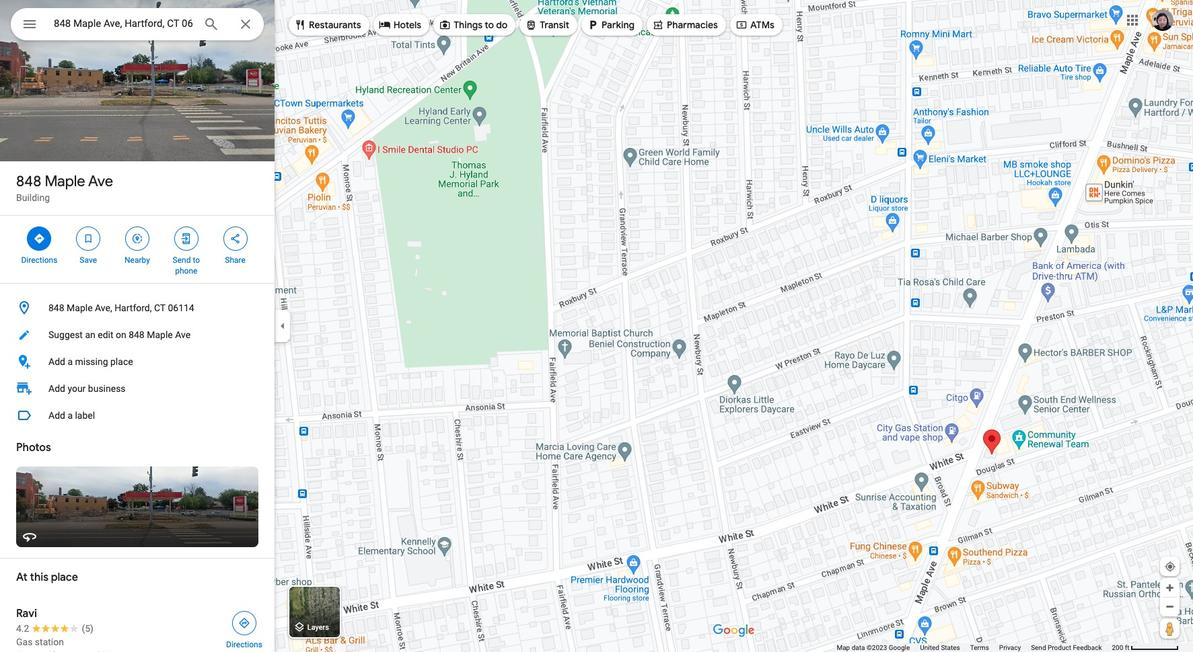 Task type: describe. For each thing, give the bounding box(es) containing it.
none field inside 848 maple ave, hartford, ct 06114 field
[[54, 15, 192, 32]]

on
[[116, 330, 126, 341]]

google account: michele murakami  
(michele.murakami@adept.ai) image
[[1152, 9, 1174, 31]]

footer inside google maps element
[[837, 644, 1112, 653]]

restaurants
[[309, 19, 361, 31]]

suggest an edit on 848 maple ave
[[48, 330, 191, 341]]


[[525, 17, 537, 32]]


[[379, 17, 391, 32]]

848 Maple Ave, Hartford, CT 06114 field
[[11, 8, 264, 40]]

ft
[[1125, 645, 1130, 652]]

848 for ave,
[[48, 303, 64, 314]]

06114
[[168, 303, 194, 314]]

united
[[920, 645, 940, 652]]

this
[[30, 571, 49, 585]]

4.2 stars 5 reviews image
[[16, 623, 94, 636]]


[[229, 232, 241, 246]]

add a missing place button
[[0, 349, 275, 376]]

transit
[[540, 19, 569, 31]]

a for missing
[[68, 357, 73, 367]]

848 maple ave, hartford, ct 06114
[[48, 303, 194, 314]]


[[294, 17, 306, 32]]

google maps element
[[0, 0, 1193, 653]]


[[652, 17, 664, 32]]

states
[[941, 645, 960, 652]]

add a label
[[48, 411, 95, 421]]


[[82, 232, 94, 246]]

maple for ave
[[45, 172, 85, 191]]

add a missing place
[[48, 357, 133, 367]]

show street view coverage image
[[1160, 619, 1180, 639]]

send product feedback button
[[1031, 644, 1102, 653]]

actions for 848 maple ave region
[[0, 216, 275, 283]]

zoom in image
[[1165, 584, 1175, 594]]

place inside add a missing place button
[[110, 357, 133, 367]]

united states
[[920, 645, 960, 652]]

photos
[[16, 442, 51, 455]]

 button
[[11, 8, 48, 43]]

(5)
[[82, 624, 94, 635]]

2 vertical spatial maple
[[147, 330, 173, 341]]

add for add a missing place
[[48, 357, 65, 367]]

at this place
[[16, 571, 78, 585]]

 restaurants
[[294, 17, 361, 32]]

google
[[889, 645, 910, 652]]

business
[[88, 384, 126, 394]]

phone
[[175, 267, 197, 276]]

suggest
[[48, 330, 83, 341]]

0 horizontal spatial place
[[51, 571, 78, 585]]

 pharmacies
[[652, 17, 718, 32]]

directions image
[[238, 618, 250, 630]]

collapse side panel image
[[275, 319, 290, 334]]

hartford,
[[115, 303, 152, 314]]

layers
[[307, 624, 329, 633]]

add your business
[[48, 384, 126, 394]]

map
[[837, 645, 850, 652]]

848 maple ave, hartford, ct 06114 button
[[0, 295, 275, 322]]

building
[[16, 192, 50, 203]]

gas
[[16, 637, 33, 648]]

terms
[[970, 645, 989, 652]]


[[180, 232, 192, 246]]

add your business link
[[0, 376, 275, 402]]


[[22, 15, 38, 34]]

parking
[[602, 19, 635, 31]]

label
[[75, 411, 95, 421]]

station
[[35, 637, 64, 648]]



Task type: locate. For each thing, give the bounding box(es) containing it.
0 horizontal spatial 848
[[16, 172, 41, 191]]

1 vertical spatial 848
[[48, 303, 64, 314]]

0 vertical spatial add
[[48, 357, 65, 367]]

place
[[110, 357, 133, 367], [51, 571, 78, 585]]

None field
[[54, 15, 192, 32]]

1 vertical spatial add
[[48, 384, 65, 394]]


[[587, 17, 599, 32]]

1 vertical spatial maple
[[67, 303, 93, 314]]

ave inside button
[[175, 330, 191, 341]]

 parking
[[587, 17, 635, 32]]

footer
[[837, 644, 1112, 653]]

send product feedback
[[1031, 645, 1102, 652]]

a left label
[[68, 411, 73, 421]]

1 horizontal spatial ave
[[175, 330, 191, 341]]

1 vertical spatial send
[[1031, 645, 1046, 652]]

directions inside 'actions for 848 maple ave' region
[[21, 256, 57, 265]]

add a label button
[[0, 402, 275, 429]]

1 vertical spatial to
[[193, 256, 200, 265]]

send for send to phone
[[173, 256, 191, 265]]

0 vertical spatial ave
[[88, 172, 113, 191]]

848 for ave
[[16, 172, 41, 191]]

to
[[485, 19, 494, 31], [193, 256, 200, 265]]

data
[[852, 645, 865, 652]]

missing
[[75, 357, 108, 367]]

1 horizontal spatial to
[[485, 19, 494, 31]]

edit
[[98, 330, 113, 341]]

to left do
[[485, 19, 494, 31]]

atms
[[750, 19, 775, 31]]

privacy button
[[999, 644, 1021, 653]]

send
[[173, 256, 191, 265], [1031, 645, 1046, 652]]

848 up building
[[16, 172, 41, 191]]

add left your
[[48, 384, 65, 394]]

1 add from the top
[[48, 357, 65, 367]]

send for send product feedback
[[1031, 645, 1046, 652]]


[[33, 232, 45, 246]]

show your location image
[[1164, 561, 1177, 573]]

send inside the send to phone
[[173, 256, 191, 265]]

ravi
[[16, 608, 37, 621]]

0 horizontal spatial ave
[[88, 172, 113, 191]]

privacy
[[999, 645, 1021, 652]]

848 inside suggest an edit on 848 maple ave button
[[129, 330, 145, 341]]


[[736, 17, 748, 32]]

save
[[80, 256, 97, 265]]

terms button
[[970, 644, 989, 653]]

place down on
[[110, 357, 133, 367]]

200 ft
[[1112, 645, 1130, 652]]

2 horizontal spatial 848
[[129, 330, 145, 341]]

848 up suggest on the bottom left of page
[[48, 303, 64, 314]]

maple
[[45, 172, 85, 191], [67, 303, 93, 314], [147, 330, 173, 341]]

send to phone
[[173, 256, 200, 276]]

1 horizontal spatial directions
[[226, 641, 262, 650]]

1 horizontal spatial send
[[1031, 645, 1046, 652]]

send left product at the bottom right of the page
[[1031, 645, 1046, 652]]

200 ft button
[[1112, 645, 1179, 652]]

add for add your business
[[48, 384, 65, 394]]

0 vertical spatial a
[[68, 357, 73, 367]]

pharmacies
[[667, 19, 718, 31]]

add
[[48, 357, 65, 367], [48, 384, 65, 394], [48, 411, 65, 421]]

4.2
[[16, 624, 29, 635]]

0 horizontal spatial to
[[193, 256, 200, 265]]

a for label
[[68, 411, 73, 421]]

gas station
[[16, 637, 64, 648]]


[[439, 17, 451, 32]]

0 vertical spatial place
[[110, 357, 133, 367]]

0 vertical spatial maple
[[45, 172, 85, 191]]

maple up building
[[45, 172, 85, 191]]

a
[[68, 357, 73, 367], [68, 411, 73, 421]]

1 horizontal spatial place
[[110, 357, 133, 367]]

 transit
[[525, 17, 569, 32]]

add left label
[[48, 411, 65, 421]]

 atms
[[736, 17, 775, 32]]

ave up ''
[[88, 172, 113, 191]]

848 inside 848 maple ave building
[[16, 172, 41, 191]]

3 add from the top
[[48, 411, 65, 421]]


[[131, 232, 143, 246]]

add inside "button"
[[48, 411, 65, 421]]

ave inside 848 maple ave building
[[88, 172, 113, 191]]

0 vertical spatial to
[[485, 19, 494, 31]]

product
[[1048, 645, 1072, 652]]

ave,
[[95, 303, 112, 314]]

ave
[[88, 172, 113, 191], [175, 330, 191, 341]]

0 vertical spatial 848
[[16, 172, 41, 191]]

at
[[16, 571, 28, 585]]

1 vertical spatial place
[[51, 571, 78, 585]]

848 maple ave building
[[16, 172, 113, 203]]

suggest an edit on 848 maple ave button
[[0, 322, 275, 349]]

maple left ave,
[[67, 303, 93, 314]]

nearby
[[125, 256, 150, 265]]

to inside  things to do
[[485, 19, 494, 31]]

add down suggest on the bottom left of page
[[48, 357, 65, 367]]

a inside button
[[68, 357, 73, 367]]

848 maple ave main content
[[0, 0, 275, 653]]

maple down ct
[[147, 330, 173, 341]]

1 a from the top
[[68, 357, 73, 367]]

add inside button
[[48, 357, 65, 367]]

848
[[16, 172, 41, 191], [48, 303, 64, 314], [129, 330, 145, 341]]

848 inside 848 maple ave, hartford, ct 06114 button
[[48, 303, 64, 314]]

2 vertical spatial 848
[[129, 330, 145, 341]]

footer containing map data ©2023 google
[[837, 644, 1112, 653]]

0 horizontal spatial directions
[[21, 256, 57, 265]]

200
[[1112, 645, 1124, 652]]

maple for ave,
[[67, 303, 93, 314]]

2 vertical spatial add
[[48, 411, 65, 421]]

map data ©2023 google
[[837, 645, 910, 652]]

1 vertical spatial ave
[[175, 330, 191, 341]]

directions inside directions button
[[226, 641, 262, 650]]

 search field
[[11, 8, 264, 43]]

ave down 06114 in the top of the page
[[175, 330, 191, 341]]

place right the this
[[51, 571, 78, 585]]

a left missing
[[68, 357, 73, 367]]

©2023
[[867, 645, 887, 652]]

your
[[68, 384, 86, 394]]

 hotels
[[379, 17, 421, 32]]

send up phone
[[173, 256, 191, 265]]

do
[[496, 19, 508, 31]]

send inside button
[[1031, 645, 1046, 652]]

directions down directions image
[[226, 641, 262, 650]]

1 vertical spatial directions
[[226, 641, 262, 650]]

directions
[[21, 256, 57, 265], [226, 641, 262, 650]]

0 horizontal spatial send
[[173, 256, 191, 265]]

feedback
[[1073, 645, 1102, 652]]

share
[[225, 256, 246, 265]]

2 add from the top
[[48, 384, 65, 394]]

things
[[454, 19, 483, 31]]

an
[[85, 330, 95, 341]]

2 a from the top
[[68, 411, 73, 421]]

 things to do
[[439, 17, 508, 32]]

directions down the 
[[21, 256, 57, 265]]

to inside the send to phone
[[193, 256, 200, 265]]

united states button
[[920, 644, 960, 653]]

848 right on
[[129, 330, 145, 341]]

maple inside 848 maple ave building
[[45, 172, 85, 191]]

1 vertical spatial a
[[68, 411, 73, 421]]

to up phone
[[193, 256, 200, 265]]

directions button
[[218, 608, 271, 651]]

0 vertical spatial directions
[[21, 256, 57, 265]]

zoom out image
[[1165, 602, 1175, 612]]

add for add a label
[[48, 411, 65, 421]]

a inside "button"
[[68, 411, 73, 421]]

ct
[[154, 303, 166, 314]]

1 horizontal spatial 848
[[48, 303, 64, 314]]

hotels
[[394, 19, 421, 31]]

0 vertical spatial send
[[173, 256, 191, 265]]



Task type: vqa. For each thing, say whether or not it's contained in the screenshot.
a related to label
yes



